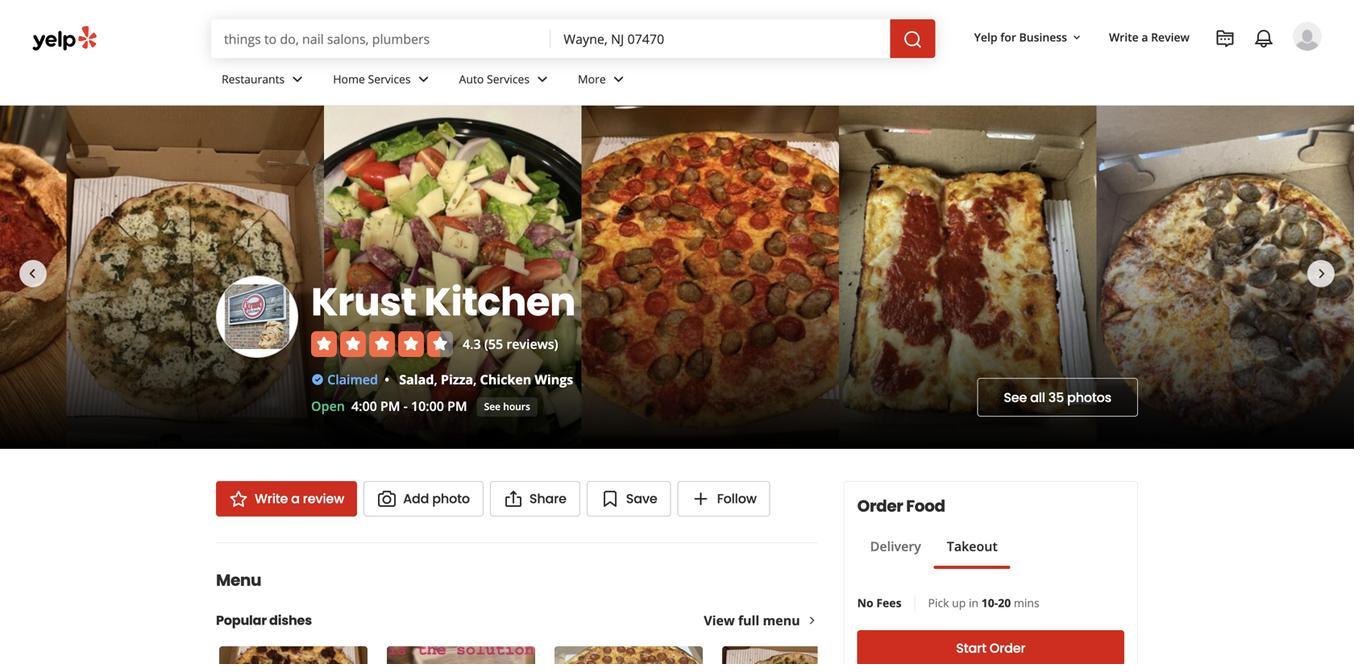 Task type: locate. For each thing, give the bounding box(es) containing it.
None search field
[[211, 19, 936, 58]]

write a review link
[[216, 481, 357, 517]]

4.3
[[463, 335, 481, 353]]

24 chevron down v2 image left auto
[[414, 70, 433, 89]]

auto services link
[[446, 58, 565, 105]]

no
[[858, 595, 874, 611]]

None field
[[211, 19, 551, 58], [551, 19, 891, 58]]

10-
[[982, 595, 998, 611]]

a
[[1142, 29, 1149, 45], [291, 490, 300, 508]]

3 24 chevron down v2 image from the left
[[609, 70, 629, 89]]

a for review
[[291, 490, 300, 508]]

0 horizontal spatial ,
[[434, 371, 438, 388]]

services inside "home services" link
[[368, 71, 411, 87]]

in
[[969, 595, 979, 611]]

memphis bbq pizza image
[[219, 647, 368, 664]]

popular dishes
[[216, 612, 312, 630]]

follow button
[[678, 481, 771, 517]]

24 chevron down v2 image inside restaurants "link"
[[288, 70, 307, 89]]

35
[[1049, 389, 1064, 407]]

none field address, neighborhood, city, state or zip
[[551, 19, 891, 58]]

0 horizontal spatial a
[[291, 490, 300, 508]]

24 chevron down v2 image inside "home services" link
[[414, 70, 433, 89]]

24 chevron down v2 image right restaurants
[[288, 70, 307, 89]]

24 camera v2 image
[[377, 489, 397, 509]]

1 services from the left
[[368, 71, 411, 87]]

up
[[952, 595, 966, 611]]

0 horizontal spatial services
[[368, 71, 411, 87]]

0 horizontal spatial 24 chevron down v2 image
[[288, 70, 307, 89]]

address, neighborhood, city, state or zip text field
[[551, 19, 891, 58]]

pesto pizza image
[[722, 647, 871, 664]]

notifications image
[[1255, 29, 1274, 48]]

2 horizontal spatial 24 chevron down v2 image
[[609, 70, 629, 89]]

more link
[[565, 58, 642, 105]]

see hours link
[[477, 398, 538, 417]]

4.3 (55 reviews)
[[463, 335, 558, 353]]

for
[[1001, 29, 1017, 45]]

1 none field from the left
[[211, 19, 551, 58]]

1 vertical spatial order
[[990, 639, 1026, 658]]

menu element
[[190, 543, 874, 664]]

churros image
[[387, 647, 535, 664]]

next image
[[1313, 264, 1332, 284]]

24 chevron down v2 image
[[288, 70, 307, 89], [414, 70, 433, 89], [609, 70, 629, 89]]

add photo link
[[364, 481, 484, 517]]

0 horizontal spatial write
[[255, 490, 288, 508]]

4.3 star rating image
[[311, 331, 453, 357]]

(55 reviews) link
[[484, 335, 558, 353]]

see left all
[[1004, 389, 1027, 407]]

order food
[[858, 495, 946, 518]]

, left pizza
[[434, 371, 438, 388]]

pick
[[928, 595, 949, 611]]

write
[[1109, 29, 1139, 45], [255, 490, 288, 508]]

home services link
[[320, 58, 446, 105]]

0 vertical spatial order
[[858, 495, 903, 518]]

24 chevron down v2 image inside more "link"
[[609, 70, 629, 89]]

pizza link
[[441, 371, 473, 388]]

0 horizontal spatial see
[[484, 400, 501, 413]]

services
[[368, 71, 411, 87], [487, 71, 530, 87]]

yelp for business
[[974, 29, 1068, 45]]

0 vertical spatial write
[[1109, 29, 1139, 45]]

order right start
[[990, 639, 1026, 658]]

salad
[[399, 371, 434, 388]]

1 horizontal spatial pm
[[448, 398, 467, 415]]

1 horizontal spatial 24 chevron down v2 image
[[414, 70, 433, 89]]

see
[[1004, 389, 1027, 407], [484, 400, 501, 413]]

0 vertical spatial a
[[1142, 29, 1149, 45]]

search image
[[904, 30, 923, 49]]

services left 24 chevron down v2 image
[[487, 71, 530, 87]]

2 none field from the left
[[551, 19, 891, 58]]

restaurants link
[[209, 58, 320, 105]]

24 chevron down v2 image
[[533, 70, 552, 89]]

home
[[333, 71, 365, 87]]

services right home at the left
[[368, 71, 411, 87]]

1 horizontal spatial ,
[[473, 371, 477, 388]]

1 horizontal spatial services
[[487, 71, 530, 87]]

10:00
[[411, 398, 444, 415]]

16 chevron down v2 image
[[1071, 31, 1084, 44]]

order
[[858, 495, 903, 518], [990, 639, 1026, 658]]

,
[[434, 371, 438, 388], [473, 371, 477, 388]]

see left hours
[[484, 400, 501, 413]]

2 services from the left
[[487, 71, 530, 87]]

24 share v2 image
[[504, 489, 523, 509]]

1 horizontal spatial a
[[1142, 29, 1149, 45]]

pizza
[[441, 371, 473, 388]]

add
[[403, 490, 429, 508]]

pm
[[380, 398, 400, 415], [448, 398, 467, 415]]

write right 24 star v2 image
[[255, 490, 288, 508]]

order up delivery
[[858, 495, 903, 518]]

pm left -
[[380, 398, 400, 415]]

save button
[[587, 481, 671, 517]]

see all 35 photos link
[[978, 378, 1139, 417]]

all
[[1031, 389, 1046, 407]]

yelp for business button
[[968, 23, 1090, 52]]

hours
[[503, 400, 530, 413]]

write left review
[[1109, 29, 1139, 45]]

tab list
[[858, 537, 1011, 569]]

1 horizontal spatial write
[[1109, 29, 1139, 45]]

none field the things to do, nail salons, plumbers
[[211, 19, 551, 58]]

1 vertical spatial write
[[255, 490, 288, 508]]

4:00
[[352, 398, 377, 415]]

1 horizontal spatial see
[[1004, 389, 1027, 407]]

2 24 chevron down v2 image from the left
[[414, 70, 433, 89]]

view
[[704, 612, 735, 629]]

24 chevron down v2 image right more on the top of page
[[609, 70, 629, 89]]

the new yorker image
[[555, 647, 703, 664]]

1 horizontal spatial order
[[990, 639, 1026, 658]]

no fees
[[858, 595, 902, 611]]

start
[[957, 639, 987, 658]]

services inside auto services link
[[487, 71, 530, 87]]

dishes
[[269, 612, 312, 630]]

(55
[[484, 335, 503, 353]]

1 vertical spatial a
[[291, 490, 300, 508]]

restaurants
[[222, 71, 285, 87]]

write inside user actions element
[[1109, 29, 1139, 45]]

photo of krust kitchen - madison, nj, us. angelo salad image
[[324, 106, 582, 449]]

, left chicken
[[473, 371, 477, 388]]

1 24 chevron down v2 image from the left
[[288, 70, 307, 89]]

krust kitchen
[[311, 275, 576, 329]]

write a review
[[1109, 29, 1190, 45]]

24 star v2 image
[[229, 489, 248, 509]]

food
[[906, 495, 946, 518]]

view full menu
[[704, 612, 800, 629]]

0 horizontal spatial pm
[[380, 398, 400, 415]]

previous image
[[23, 264, 42, 284]]

pm down pizza link
[[448, 398, 467, 415]]



Task type: describe. For each thing, give the bounding box(es) containing it.
see all 35 photos
[[1004, 389, 1112, 407]]

start order button
[[858, 631, 1125, 664]]

16 claim filled v2 image
[[311, 373, 324, 386]]

a for review
[[1142, 29, 1149, 45]]

open 4:00 pm - 10:00 pm
[[311, 398, 467, 415]]

save
[[626, 490, 658, 508]]

projects image
[[1216, 29, 1235, 48]]

photo of krust kitchen - madison, nj, us. detroit image
[[839, 106, 1097, 449]]

takeout
[[947, 538, 998, 555]]

view full menu link
[[704, 612, 818, 629]]

write for write a review
[[255, 490, 288, 508]]

write for write a review
[[1109, 29, 1139, 45]]

kitchen
[[424, 275, 576, 329]]

popular
[[216, 612, 267, 630]]

follow
[[717, 490, 757, 508]]

photos
[[1068, 389, 1112, 407]]

24 save outline v2 image
[[601, 489, 620, 509]]

tab list containing delivery
[[858, 537, 1011, 569]]

krust
[[311, 275, 417, 329]]

user actions element
[[962, 20, 1345, 119]]

takeout tab panel
[[858, 569, 1011, 576]]

delivery
[[871, 538, 921, 555]]

start order
[[957, 639, 1026, 658]]

fees
[[877, 595, 902, 611]]

see hours
[[484, 400, 530, 413]]

review
[[303, 490, 344, 508]]

gary o. image
[[1293, 22, 1322, 51]]

claimed
[[327, 371, 378, 388]]

reviews)
[[507, 335, 558, 353]]

share
[[530, 490, 567, 508]]

services for auto services
[[487, 71, 530, 87]]

20
[[998, 595, 1011, 611]]

write a review
[[255, 490, 344, 508]]

mins
[[1014, 595, 1040, 611]]

24 add v2 image
[[691, 489, 711, 509]]

menu
[[763, 612, 800, 629]]

photo of krust kitchen - madison, nj, us. pesto pizza image
[[67, 106, 324, 449]]

24 chevron down v2 image for more
[[609, 70, 629, 89]]

24 chevron down v2 image for restaurants
[[288, 70, 307, 89]]

2 pm from the left
[[448, 398, 467, 415]]

chicken
[[480, 371, 532, 388]]

full
[[738, 612, 760, 629]]

write a review link
[[1103, 23, 1197, 52]]

open
[[311, 398, 345, 415]]

photo
[[432, 490, 470, 508]]

see for see all 35 photos
[[1004, 389, 1027, 407]]

auto services
[[459, 71, 530, 87]]

1 , from the left
[[434, 371, 438, 388]]

salad link
[[399, 371, 434, 388]]

things to do, nail salons, plumbers text field
[[211, 19, 551, 58]]

auto
[[459, 71, 484, 87]]

services for home services
[[368, 71, 411, 87]]

2 , from the left
[[473, 371, 477, 388]]

wings
[[535, 371, 573, 388]]

business categories element
[[209, 58, 1322, 105]]

yelp
[[974, 29, 998, 45]]

menu
[[216, 569, 261, 592]]

order inside button
[[990, 639, 1026, 658]]

share button
[[490, 481, 580, 517]]

add photo
[[403, 490, 470, 508]]

14 chevron right outline image
[[807, 615, 818, 627]]

photo of krust kitchen - madison, nj, us. chicago deep dish image
[[0, 106, 67, 449]]

24 chevron down v2 image for home services
[[414, 70, 433, 89]]

salad , pizza , chicken wings
[[399, 371, 573, 388]]

home services
[[333, 71, 411, 87]]

photo of krust kitchen - madison, nj, us. 12" pizza, half sausage. image
[[1097, 106, 1355, 449]]

1 pm from the left
[[380, 398, 400, 415]]

pick up in 10-20 mins
[[928, 595, 1040, 611]]

business
[[1020, 29, 1068, 45]]

see for see hours
[[484, 400, 501, 413]]

-
[[404, 398, 408, 415]]

0 horizontal spatial order
[[858, 495, 903, 518]]

review
[[1151, 29, 1190, 45]]

more
[[578, 71, 606, 87]]

photo of krust kitchen - madison, nj, us. nyc thin pie 18" image
[[582, 106, 839, 449]]

chicken wings link
[[480, 371, 573, 388]]



Task type: vqa. For each thing, say whether or not it's contained in the screenshot.
24 chevron down v2 icon to the middle
no



